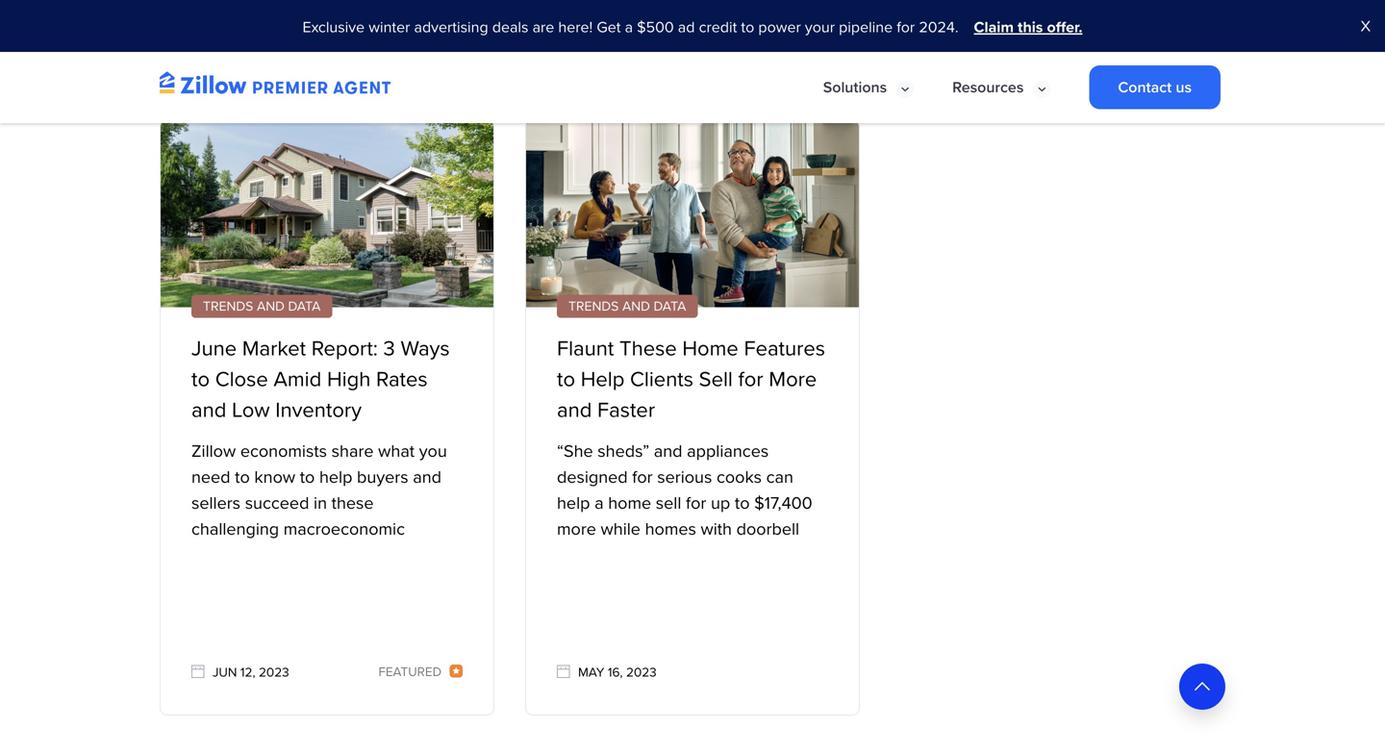 Task type: vqa. For each thing, say whether or not it's contained in the screenshot.
Resources
yes



Task type: locate. For each thing, give the bounding box(es) containing it.
2 trends and data from the left
[[569, 296, 686, 316]]

1 horizontal spatial trends and data
[[569, 296, 686, 316]]

and up zillow at left
[[191, 394, 226, 426]]

0 horizontal spatial a
[[595, 490, 604, 516]]

these
[[620, 333, 677, 364]]

a right get
[[625, 15, 633, 38]]

a inside ""she sheds" and appliances designed for serious cooks can help a home sell for up to $17,400 more while homes with doorbell cameras sell 5 days faster."
[[595, 490, 604, 516]]

data for market
[[288, 296, 321, 316]]

trends and data link
[[191, 295, 332, 318], [557, 295, 698, 318]]

1 vertical spatial a
[[595, 490, 604, 516]]

need
[[191, 464, 230, 490]]

0 horizontal spatial data
[[288, 296, 321, 316]]

sheds"
[[598, 438, 649, 464]]

data up these
[[654, 296, 686, 316]]

help up more
[[557, 490, 590, 516]]

2 trends from the left
[[569, 296, 619, 316]]

1 vertical spatial sell
[[626, 542, 651, 568]]

exclusive
[[303, 15, 365, 38]]

16,
[[608, 663, 623, 682]]

$17,400
[[754, 490, 813, 516]]

1 horizontal spatial data
[[654, 296, 686, 316]]

0 vertical spatial sell
[[656, 490, 681, 516]]

to left help
[[557, 364, 575, 395]]

trends and data link up market at the left top of the page
[[191, 295, 332, 318]]

trends and data
[[203, 296, 321, 316], [569, 296, 686, 316]]

days
[[671, 542, 706, 568]]

designed
[[557, 464, 628, 490]]

help up in
[[319, 464, 353, 490]]

june market report: 3 ways to close amid high rates and low inventory
[[191, 333, 450, 426]]

data
[[288, 296, 321, 316], [654, 296, 686, 316]]

trends and data up market at the left top of the page
[[203, 296, 321, 316]]

0 horizontal spatial trends and data
[[203, 296, 321, 316]]

sell up homes
[[656, 490, 681, 516]]

1 horizontal spatial sell
[[656, 490, 681, 516]]

trends up june
[[203, 296, 253, 316]]

0 vertical spatial featured
[[744, 35, 810, 54]]

1 vertical spatial featured
[[379, 662, 445, 681]]

trends
[[203, 296, 253, 316], [569, 296, 619, 316]]

market
[[242, 333, 306, 364]]

2023 right 13,
[[621, 35, 652, 55]]

1 trends from the left
[[203, 296, 253, 316]]

to inside flaunt these home features to help clients sell for more and faster
[[557, 364, 575, 395]]

what
[[378, 438, 415, 464]]

a
[[625, 15, 633, 38], [595, 490, 604, 516]]

pipeline
[[839, 15, 893, 38]]

for
[[897, 15, 915, 38], [738, 364, 763, 395], [632, 464, 653, 490], [686, 490, 706, 516]]

share
[[332, 438, 374, 464]]

trends and data for these
[[569, 296, 686, 316]]

resources
[[953, 76, 1024, 99]]

2023 right 16,
[[626, 663, 657, 682]]

june
[[191, 333, 237, 364]]

to left close
[[191, 364, 210, 395]]

solutions link
[[804, 65, 897, 109]]

while
[[601, 516, 641, 542]]

sellers
[[191, 490, 241, 516]]

to right up
[[735, 490, 750, 516]]

1 horizontal spatial trends and data link
[[557, 295, 698, 318]]

0 vertical spatial a
[[625, 15, 633, 38]]

us
[[1176, 76, 1192, 99]]

1 trends and data link from the left
[[191, 295, 332, 318]]

up
[[711, 490, 730, 516]]

1 horizontal spatial trends
[[569, 296, 619, 316]]

1 horizontal spatial a
[[625, 15, 633, 38]]

zillow
[[191, 438, 236, 464]]

inventory
[[275, 394, 362, 426]]

buyers
[[357, 464, 408, 490]]

june market report: 3 ways to close amid high rates and low inventory link
[[191, 333, 450, 426]]

with
[[701, 516, 732, 542]]

2023
[[621, 35, 652, 55], [259, 663, 289, 682], [626, 663, 657, 682]]

ad
[[678, 15, 695, 38]]

2 data from the left
[[654, 296, 686, 316]]

flaunt
[[557, 333, 614, 364]]

sell
[[699, 364, 733, 395]]

for right sell
[[738, 364, 763, 395]]

1 horizontal spatial help
[[557, 490, 590, 516]]

in
[[314, 490, 327, 516]]

close
[[215, 364, 268, 395]]

0 horizontal spatial trends
[[203, 296, 253, 316]]

13,
[[603, 35, 618, 55]]

help inside ""she sheds" and appliances designed for serious cooks can help a home sell for up to $17,400 more while homes with doorbell cameras sell 5 days faster."
[[557, 490, 590, 516]]

faster.
[[711, 542, 756, 568]]

and down you
[[413, 464, 442, 490]]

1 horizontal spatial featured
[[744, 35, 810, 54]]

2 trends and data link from the left
[[557, 295, 698, 318]]

you
[[419, 438, 447, 464]]

and
[[257, 296, 285, 316], [622, 296, 650, 316], [191, 394, 226, 426], [557, 394, 592, 426], [654, 438, 683, 464], [413, 464, 442, 490]]

trends for june
[[203, 296, 253, 316]]

economists
[[240, 438, 327, 464]]

trends and data link for these
[[557, 295, 698, 318]]

1 data from the left
[[288, 296, 321, 316]]

contact
[[1118, 76, 1172, 99]]

more
[[769, 364, 817, 395]]

featured for jul 13, 2023
[[744, 35, 810, 54]]

0 horizontal spatial featured
[[379, 662, 445, 681]]

resources link
[[933, 65, 1034, 109]]

5
[[656, 542, 666, 568]]

flaunt these home features to help clients sell for more and faster
[[557, 333, 825, 426]]

flaunt these home features to help clients sell for more and faster link
[[557, 333, 825, 426]]

and up "she at the left bottom of page
[[557, 394, 592, 426]]

deals
[[492, 15, 529, 38]]

home
[[608, 490, 651, 516]]

homes
[[645, 516, 696, 542]]

to inside june market report: 3 ways to close amid high rates and low inventory
[[191, 364, 210, 395]]

and up serious
[[654, 438, 683, 464]]

0 horizontal spatial help
[[319, 464, 353, 490]]

for left up
[[686, 490, 706, 516]]

3
[[383, 333, 395, 364]]

featured
[[744, 35, 810, 54], [379, 662, 445, 681]]

help inside "zillow economists share what you need to know to help buyers and sellers succeed in these challenging macroeconomic conditions."
[[319, 464, 353, 490]]

2023 right 12,
[[259, 663, 289, 682]]

contact us
[[1118, 76, 1192, 99]]

solutions
[[823, 76, 887, 99]]

sell left 5
[[626, 542, 651, 568]]

$500
[[637, 15, 674, 38]]

help for faster
[[557, 490, 590, 516]]

for inside flaunt these home features to help clients sell for more and faster
[[738, 364, 763, 395]]

data up market at the left top of the page
[[288, 296, 321, 316]]

credit
[[699, 15, 737, 38]]

are
[[533, 15, 554, 38]]

home
[[682, 333, 739, 364]]

this
[[1018, 15, 1043, 38]]

featured for jun 12, 2023
[[379, 662, 445, 681]]

trends and data link up these
[[557, 295, 698, 318]]

sell
[[656, 490, 681, 516], [626, 542, 651, 568]]

a down designed
[[595, 490, 604, 516]]

trends and data up these
[[569, 296, 686, 316]]

trends up flaunt
[[569, 296, 619, 316]]

1 trends and data from the left
[[203, 296, 321, 316]]

0 horizontal spatial trends and data link
[[191, 295, 332, 318]]

contact us link
[[1089, 65, 1221, 109]]

claim
[[974, 15, 1014, 38]]



Task type: describe. For each thing, give the bounding box(es) containing it.
jun
[[213, 663, 237, 682]]

serious
[[657, 464, 712, 490]]

help
[[581, 364, 625, 395]]

cooks
[[717, 464, 762, 490]]

jun 12, 2023
[[209, 663, 289, 682]]

exclusive winter advertising deals are here! get a $500 ad credit to power your pipeline for 2024.
[[303, 15, 959, 38]]

macroeconomic
[[284, 516, 405, 542]]

low
[[232, 394, 270, 426]]

conditions.
[[191, 542, 274, 568]]

"she sheds" and appliances designed for serious cooks can help a home sell for up to $17,400 more while homes with doorbell cameras sell 5 days faster.
[[557, 438, 813, 568]]

and inside flaunt these home features to help clients sell for more and faster
[[557, 394, 592, 426]]

rates
[[376, 364, 428, 395]]

may
[[578, 663, 605, 682]]

and up these
[[622, 296, 650, 316]]

12,
[[240, 663, 255, 682]]

winter
[[369, 15, 410, 38]]

report:
[[311, 333, 378, 364]]

for left 2024.
[[897, 15, 915, 38]]

zillow economists share what you need to know to help buyers and sellers succeed in these challenging macroeconomic conditions.
[[191, 438, 447, 568]]

and inside june market report: 3 ways to close amid high rates and low inventory
[[191, 394, 226, 426]]

faster
[[597, 394, 655, 426]]

trends and data for market
[[203, 296, 321, 316]]

amid
[[274, 364, 322, 395]]

cameras
[[557, 542, 621, 568]]

get
[[597, 15, 621, 38]]

ways
[[401, 333, 450, 364]]

offer.
[[1047, 15, 1083, 38]]

and inside ""she sheds" and appliances designed for serious cooks can help a home sell for up to $17,400 more while homes with doorbell cameras sell 5 days faster."
[[654, 438, 683, 464]]

appliances
[[687, 438, 769, 464]]

jul
[[578, 35, 600, 55]]

to inside ""she sheds" and appliances designed for serious cooks can help a home sell for up to $17,400 more while homes with doorbell cameras sell 5 days faster."
[[735, 490, 750, 516]]

features
[[744, 333, 825, 364]]

doorbell
[[737, 516, 800, 542]]

jul 13, 2023
[[575, 35, 652, 55]]

data for these
[[654, 296, 686, 316]]

"she
[[557, 438, 593, 464]]

for up the home at the bottom of page
[[632, 464, 653, 490]]

these
[[332, 490, 374, 516]]

2024.
[[919, 15, 959, 38]]

2023 for jun 12, 2023
[[259, 663, 289, 682]]

to right credit
[[741, 15, 754, 38]]

clients
[[630, 364, 694, 395]]

high
[[327, 364, 371, 395]]

succeed
[[245, 490, 309, 516]]

can
[[766, 464, 794, 490]]

your
[[805, 15, 835, 38]]

trends and data link for market
[[191, 295, 332, 318]]

more
[[557, 516, 596, 542]]

to right need
[[235, 464, 250, 490]]

know
[[254, 464, 295, 490]]

0 horizontal spatial sell
[[626, 542, 651, 568]]

2023 for may 16, 2023
[[626, 663, 657, 682]]

help for low
[[319, 464, 353, 490]]

trends for flaunt
[[569, 296, 619, 316]]

advertising
[[414, 15, 488, 38]]

2023 for jul 13, 2023
[[621, 35, 652, 55]]

to up in
[[300, 464, 315, 490]]

power
[[758, 15, 801, 38]]

challenging
[[191, 516, 279, 542]]

may 16, 2023
[[575, 663, 657, 682]]

and up market at the left top of the page
[[257, 296, 285, 316]]

x
[[1361, 14, 1371, 38]]

and inside "zillow economists share what you need to know to help buyers and sellers succeed in these challenging macroeconomic conditions."
[[413, 464, 442, 490]]

here!
[[558, 15, 593, 38]]

claim this offer.
[[974, 15, 1083, 38]]



